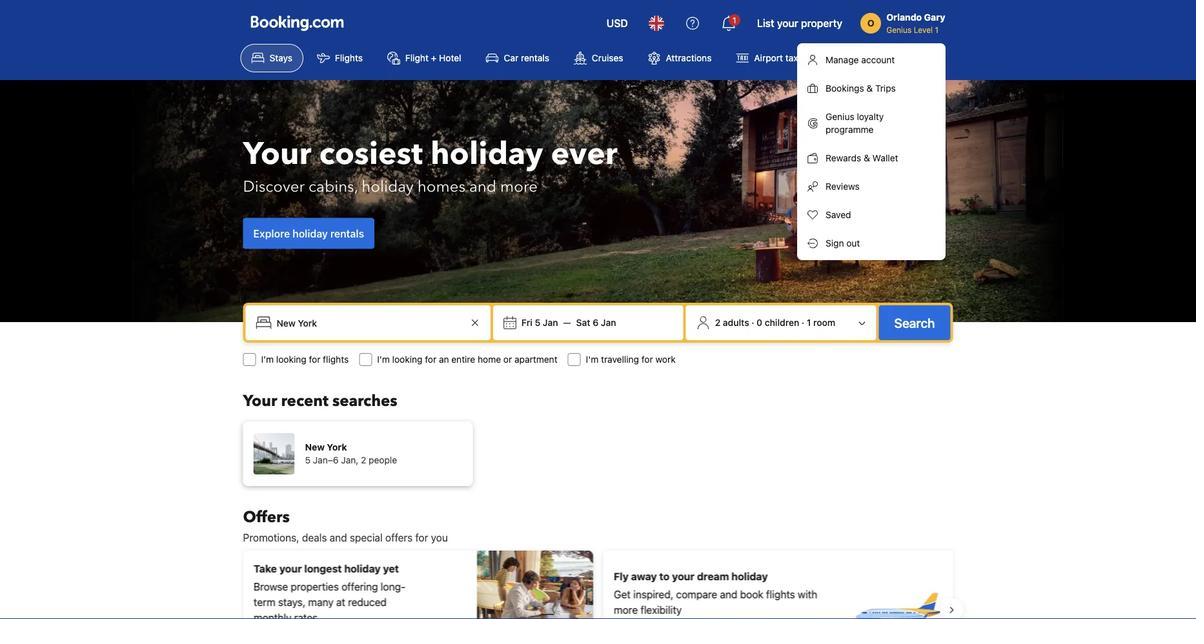 Task type: locate. For each thing, give the bounding box(es) containing it.
1 vertical spatial &
[[864, 153, 870, 163]]

1 vertical spatial rentals
[[330, 227, 364, 240]]

genius down orlando
[[887, 25, 912, 34]]

1 vertical spatial and
[[330, 532, 347, 544]]

monthly
[[253, 612, 291, 619]]

0 horizontal spatial your
[[279, 563, 302, 575]]

holiday up book at the bottom right
[[731, 570, 768, 583]]

flights left with at the right of the page
[[766, 589, 795, 601]]

new york 5 jan–6 jan, 2 people
[[305, 442, 397, 466]]

flight
[[405, 53, 429, 63]]

genius inside genius loyalty programme
[[826, 111, 855, 122]]

2 vertical spatial 1
[[807, 317, 811, 328]]

explore holiday rentals
[[253, 227, 364, 240]]

ever
[[551, 133, 618, 175]]

offers
[[243, 507, 290, 528]]

jan right 6
[[601, 317, 616, 328]]

book
[[740, 589, 763, 601]]

Where are you going? field
[[271, 311, 467, 334]]

0 horizontal spatial more
[[500, 176, 538, 198]]

for left an
[[425, 354, 437, 365]]

0 horizontal spatial 2
[[361, 455, 366, 466]]

many
[[308, 596, 333, 609]]

jan
[[543, 317, 558, 328], [601, 317, 616, 328]]

list your property
[[757, 17, 843, 29]]

your down i'm
[[243, 390, 277, 412]]

stays,
[[278, 596, 305, 609]]

take your longest holiday yet browse properties offering long- term stays, many at reduced monthly rates.
[[253, 563, 405, 619]]

1 i'm from the left
[[377, 354, 390, 365]]

airport taxis
[[754, 53, 805, 63]]

i'm for i'm travelling for work
[[586, 354, 599, 365]]

flights link
[[306, 44, 374, 72]]

cabins,
[[309, 176, 358, 198]]

2 horizontal spatial your
[[777, 17, 799, 29]]

rewards & wallet link
[[797, 144, 946, 172]]

1 horizontal spatial genius
[[887, 25, 912, 34]]

0 vertical spatial rentals
[[521, 53, 549, 63]]

travelling
[[601, 354, 639, 365]]

& left wallet
[[864, 153, 870, 163]]

room
[[814, 317, 836, 328]]

region
[[233, 546, 964, 619]]

1 left room
[[807, 317, 811, 328]]

1 vertical spatial 2
[[361, 455, 366, 466]]

i'm down where are you going? field
[[377, 354, 390, 365]]

more inside your cosiest holiday ever discover cabins, holiday homes and more
[[500, 176, 538, 198]]

0 horizontal spatial i'm
[[377, 354, 390, 365]]

at
[[336, 596, 345, 609]]

looking
[[276, 354, 307, 365], [392, 354, 423, 365]]

holiday up offering
[[344, 563, 380, 575]]

your account menu orlando gary genius level 1 element
[[861, 6, 951, 36]]

your inside list your property link
[[777, 17, 799, 29]]

1 horizontal spatial your
[[672, 570, 694, 583]]

i'm looking for an entire home or apartment
[[377, 354, 558, 365]]

special
[[350, 532, 383, 544]]

rewards & wallet
[[826, 153, 898, 163]]

i'm
[[261, 354, 274, 365]]

2 vertical spatial and
[[720, 589, 737, 601]]

0 vertical spatial more
[[500, 176, 538, 198]]

trips
[[876, 83, 896, 94]]

2 · from the left
[[802, 317, 805, 328]]

0 vertical spatial &
[[867, 83, 873, 94]]

looking right i'm
[[276, 354, 307, 365]]

2 inside new york 5 jan–6 jan, 2 people
[[361, 455, 366, 466]]

looking for i'm
[[392, 354, 423, 365]]

and left book at the bottom right
[[720, 589, 737, 601]]

2 right jan,
[[361, 455, 366, 466]]

or
[[504, 354, 512, 365]]

genius up programme
[[826, 111, 855, 122]]

reviews link
[[797, 172, 946, 201]]

attractions link
[[637, 44, 723, 72]]

2 adults · 0 children · 1 room
[[715, 317, 836, 328]]

booking.com image
[[251, 15, 344, 31]]

i'm travelling for work
[[586, 354, 676, 365]]

region containing take your longest holiday yet
[[233, 546, 964, 619]]

1 horizontal spatial flights
[[766, 589, 795, 601]]

0
[[757, 317, 763, 328]]

5 right fri
[[535, 317, 541, 328]]

· left '0'
[[752, 317, 754, 328]]

1 vertical spatial 5
[[305, 455, 311, 466]]

0 horizontal spatial jan
[[543, 317, 558, 328]]

fly away to your dream holiday get inspired, compare and book flights with more flexibility
[[614, 570, 817, 616]]

york
[[327, 442, 347, 453]]

for left the work
[[642, 354, 653, 365]]

cruises
[[592, 53, 623, 63]]

your up the discover
[[243, 133, 312, 175]]

genius
[[887, 25, 912, 34], [826, 111, 855, 122]]

your inside take your longest holiday yet browse properties offering long- term stays, many at reduced monthly rates.
[[279, 563, 302, 575]]

0 horizontal spatial 5
[[305, 455, 311, 466]]

5 down new
[[305, 455, 311, 466]]

1 horizontal spatial jan
[[601, 317, 616, 328]]

flights
[[323, 354, 349, 365], [766, 589, 795, 601]]

1 horizontal spatial and
[[469, 176, 497, 198]]

1 left list
[[733, 15, 736, 25]]

account
[[861, 55, 895, 65]]

2 left adults
[[715, 317, 721, 328]]

1 horizontal spatial ·
[[802, 317, 805, 328]]

new
[[305, 442, 325, 453]]

for up the 'your recent searches'
[[309, 354, 321, 365]]

holiday inside take your longest holiday yet browse properties offering long- term stays, many at reduced monthly rates.
[[344, 563, 380, 575]]

stays link
[[241, 44, 303, 72]]

2 horizontal spatial and
[[720, 589, 737, 601]]

i'm left travelling
[[586, 354, 599, 365]]

car rentals
[[504, 53, 549, 63]]

your
[[777, 17, 799, 29], [279, 563, 302, 575], [672, 570, 694, 583]]

for for work
[[642, 354, 653, 365]]

you
[[431, 532, 448, 544]]

1 inside dropdown button
[[733, 15, 736, 25]]

compare
[[676, 589, 717, 601]]

list your property link
[[750, 8, 850, 39]]

0 vertical spatial and
[[469, 176, 497, 198]]

and right "homes"
[[469, 176, 497, 198]]

jan left —
[[543, 317, 558, 328]]

an
[[439, 354, 449, 365]]

and right deals
[[330, 532, 347, 544]]

take
[[253, 563, 277, 575]]

manage
[[826, 55, 859, 65]]

0 vertical spatial genius
[[887, 25, 912, 34]]

your right list
[[777, 17, 799, 29]]

0 horizontal spatial flights
[[323, 354, 349, 365]]

programme
[[826, 124, 874, 135]]

1 vertical spatial more
[[614, 604, 638, 616]]

0 horizontal spatial ·
[[752, 317, 754, 328]]

for
[[309, 354, 321, 365], [425, 354, 437, 365], [642, 354, 653, 365], [415, 532, 428, 544]]

2 i'm from the left
[[586, 354, 599, 365]]

saved
[[826, 210, 851, 220]]

reduced
[[348, 596, 386, 609]]

& for trips
[[867, 83, 873, 94]]

2 inside button
[[715, 317, 721, 328]]

for for flights
[[309, 354, 321, 365]]

0 vertical spatial 1
[[733, 15, 736, 25]]

long-
[[380, 581, 405, 593]]

holiday right explore
[[293, 227, 328, 240]]

1 vertical spatial 1
[[935, 25, 939, 34]]

for left you
[[415, 532, 428, 544]]

2 your from the top
[[243, 390, 277, 412]]

for inside offers promotions, deals and special offers for you
[[415, 532, 428, 544]]

rates.
[[294, 612, 320, 619]]

1 horizontal spatial 5
[[535, 317, 541, 328]]

your right take
[[279, 563, 302, 575]]

2 looking from the left
[[392, 354, 423, 365]]

5
[[535, 317, 541, 328], [305, 455, 311, 466]]

your for cosiest
[[243, 133, 312, 175]]

your
[[243, 133, 312, 175], [243, 390, 277, 412]]

1 looking from the left
[[276, 354, 307, 365]]

1 horizontal spatial i'm
[[586, 354, 599, 365]]

hotel
[[439, 53, 461, 63]]

& left the trips on the top right
[[867, 83, 873, 94]]

0 horizontal spatial and
[[330, 532, 347, 544]]

and
[[469, 176, 497, 198], [330, 532, 347, 544], [720, 589, 737, 601]]

1 horizontal spatial 2
[[715, 317, 721, 328]]

to
[[659, 570, 669, 583]]

bookings & trips link
[[797, 74, 946, 103]]

1 · from the left
[[752, 317, 754, 328]]

i'm
[[377, 354, 390, 365], [586, 354, 599, 365]]

1 horizontal spatial looking
[[392, 354, 423, 365]]

· right "children"
[[802, 317, 805, 328]]

bookings
[[826, 83, 864, 94]]

fri 5 jan — sat 6 jan
[[522, 317, 616, 328]]

flights up the 'your recent searches'
[[323, 354, 349, 365]]

1 vertical spatial flights
[[766, 589, 795, 601]]

and inside fly away to your dream holiday get inspired, compare and book flights with more flexibility
[[720, 589, 737, 601]]

your for list
[[777, 17, 799, 29]]

& for wallet
[[864, 153, 870, 163]]

looking for i'm
[[276, 354, 307, 365]]

0 vertical spatial flights
[[323, 354, 349, 365]]

car
[[504, 53, 519, 63]]

1 your from the top
[[243, 133, 312, 175]]

homes
[[418, 176, 466, 198]]

1 vertical spatial your
[[243, 390, 277, 412]]

1 horizontal spatial 1
[[807, 317, 811, 328]]

more inside fly away to your dream holiday get inspired, compare and book flights with more flexibility
[[614, 604, 638, 616]]

1 down gary
[[935, 25, 939, 34]]

2 horizontal spatial 1
[[935, 25, 939, 34]]

yet
[[383, 563, 399, 575]]

your right to
[[672, 570, 694, 583]]

rentals down cabins,
[[330, 227, 364, 240]]

0 vertical spatial 2
[[715, 317, 721, 328]]

2 jan from the left
[[601, 317, 616, 328]]

offering
[[341, 581, 378, 593]]

1 vertical spatial genius
[[826, 111, 855, 122]]

0 horizontal spatial 1
[[733, 15, 736, 25]]

rentals right the car
[[521, 53, 549, 63]]

stays
[[270, 53, 292, 63]]

i'm looking for flights
[[261, 354, 349, 365]]

looking left an
[[392, 354, 423, 365]]

0 vertical spatial your
[[243, 133, 312, 175]]

your inside your cosiest holiday ever discover cabins, holiday homes and more
[[243, 133, 312, 175]]

0 horizontal spatial genius
[[826, 111, 855, 122]]

sign
[[826, 238, 844, 249]]

1 horizontal spatial more
[[614, 604, 638, 616]]

0 horizontal spatial looking
[[276, 354, 307, 365]]



Task type: vqa. For each thing, say whether or not it's contained in the screenshot.
top guests
no



Task type: describe. For each thing, give the bounding box(es) containing it.
fly
[[614, 570, 628, 583]]

airport
[[754, 53, 783, 63]]

flight + hotel
[[405, 53, 461, 63]]

your cosiest holiday ever discover cabins, holiday homes and more
[[243, 133, 618, 198]]

search button
[[879, 305, 951, 340]]

offers
[[385, 532, 413, 544]]

o
[[868, 18, 875, 28]]

manage account link
[[797, 46, 946, 74]]

fly away to your dream holiday image
[[853, 565, 943, 619]]

out
[[847, 238, 860, 249]]

1 jan from the left
[[543, 317, 558, 328]]

term
[[253, 596, 275, 609]]

and inside your cosiest holiday ever discover cabins, holiday homes and more
[[469, 176, 497, 198]]

for for an
[[425, 354, 437, 365]]

rewards
[[826, 153, 862, 163]]

genius loyalty programme link
[[797, 103, 946, 144]]

reviews
[[826, 181, 860, 192]]

cosiest
[[319, 133, 423, 175]]

car rentals link
[[475, 44, 560, 72]]

take your longest holiday yet image
[[477, 551, 593, 619]]

jan,
[[341, 455, 359, 466]]

orlando
[[887, 12, 922, 23]]

property
[[801, 17, 843, 29]]

get
[[614, 589, 630, 601]]

sign out
[[826, 238, 860, 249]]

deals
[[302, 532, 327, 544]]

taxis
[[786, 53, 805, 63]]

2 adults · 0 children · 1 room button
[[691, 311, 871, 335]]

adults
[[723, 317, 749, 328]]

i'm for i'm looking for an entire home or apartment
[[377, 354, 390, 365]]

explore
[[253, 227, 290, 240]]

fri
[[522, 317, 533, 328]]

list
[[757, 17, 775, 29]]

gary
[[924, 12, 946, 23]]

holiday inside fly away to your dream holiday get inspired, compare and book flights with more flexibility
[[731, 570, 768, 583]]

0 horizontal spatial rentals
[[330, 227, 364, 240]]

+
[[431, 53, 437, 63]]

apartment
[[515, 354, 558, 365]]

flight + hotel link
[[376, 44, 472, 72]]

browse
[[253, 581, 288, 593]]

bookings & trips
[[826, 83, 896, 94]]

sign out button
[[797, 229, 946, 258]]

promotions,
[[243, 532, 299, 544]]

offers promotions, deals and special offers for you
[[243, 507, 448, 544]]

6
[[593, 317, 599, 328]]

with
[[798, 589, 817, 601]]

attractions
[[666, 53, 712, 63]]

flights inside fly away to your dream holiday get inspired, compare and book flights with more flexibility
[[766, 589, 795, 601]]

genius inside orlando gary genius level 1
[[887, 25, 912, 34]]

1 horizontal spatial rentals
[[521, 53, 549, 63]]

your for recent
[[243, 390, 277, 412]]

home
[[478, 354, 501, 365]]

level
[[914, 25, 933, 34]]

5 inside new york 5 jan–6 jan, 2 people
[[305, 455, 311, 466]]

sat
[[576, 317, 590, 328]]

work
[[656, 354, 676, 365]]

1 inside button
[[807, 317, 811, 328]]

your inside fly away to your dream holiday get inspired, compare and book flights with more flexibility
[[672, 570, 694, 583]]

holiday up "homes"
[[431, 133, 543, 175]]

—
[[563, 317, 571, 328]]

away
[[631, 570, 657, 583]]

people
[[369, 455, 397, 466]]

dream
[[697, 570, 729, 583]]

loyalty
[[857, 111, 884, 122]]

search
[[895, 315, 935, 330]]

wallet
[[873, 153, 898, 163]]

orlando gary genius level 1
[[887, 12, 946, 34]]

flights
[[335, 53, 363, 63]]

jan–6
[[313, 455, 339, 466]]

discover
[[243, 176, 305, 198]]

1 button
[[713, 8, 744, 39]]

sat 6 jan button
[[571, 311, 621, 334]]

and inside offers promotions, deals and special offers for you
[[330, 532, 347, 544]]

your for take
[[279, 563, 302, 575]]

children
[[765, 317, 799, 328]]

0 vertical spatial 5
[[535, 317, 541, 328]]

holiday down the cosiest
[[362, 176, 414, 198]]

manage account
[[826, 55, 895, 65]]

usd
[[607, 17, 628, 29]]

1 inside orlando gary genius level 1
[[935, 25, 939, 34]]

your recent searches
[[243, 390, 397, 412]]



